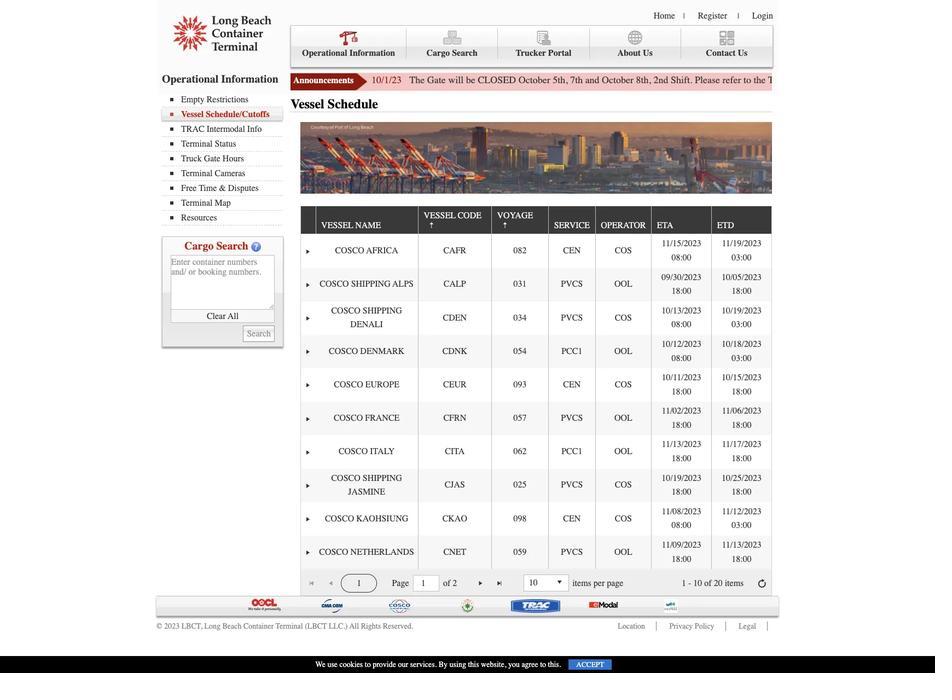 Task type: locate. For each thing, give the bounding box(es) containing it.
row containing 10/11/2023 18:00
[[301, 368, 772, 402]]

cos cell for 11/08/2023
[[595, 502, 651, 536]]

3 ool cell from the top
[[595, 402, 651, 435]]

row containing 11/08/2023 08:00
[[301, 502, 772, 536]]

us inside 'link'
[[738, 48, 748, 58]]

18:00 inside 11/02/2023 18:00
[[672, 420, 692, 430]]

long
[[204, 622, 221, 631]]

login link
[[752, 11, 773, 21]]

7 row from the top
[[301, 402, 772, 435]]

18:00 for 11/09/2023 18:00 cell
[[672, 554, 692, 564]]

1 horizontal spatial truck
[[768, 74, 791, 86]]

08:00 inside 11/08/2023 08:00
[[672, 521, 692, 531]]

11/15/2023 08:00 cell
[[651, 234, 712, 268]]

18:00 down 10/11/2023
[[672, 387, 692, 397]]

vessel for vessel name
[[321, 221, 353, 230]]

10/19/2023 18:00 cell
[[651, 469, 712, 502]]

ckao
[[443, 514, 467, 524]]

098 cell
[[491, 502, 548, 536]]

1 horizontal spatial 11/13/2023 18:00
[[722, 540, 762, 564]]

vessel
[[424, 211, 456, 221], [321, 221, 353, 230]]

4 row from the top
[[301, 301, 772, 335]]

10/19/2023 up 11/08/2023
[[662, 473, 702, 483]]

1 horizontal spatial operational information
[[302, 48, 395, 58]]

empty restrictions link
[[170, 95, 282, 105]]

cosco denmark
[[329, 346, 405, 356]]

operational inside operational information link
[[302, 48, 347, 58]]

1 horizontal spatial operational
[[302, 48, 347, 58]]

2 vertical spatial shipping
[[363, 473, 402, 483]]

1 row from the top
[[301, 206, 772, 234]]

information up restrictions
[[221, 73, 278, 85]]

cos for 11/08/2023
[[615, 514, 632, 524]]

2 | from the left
[[738, 11, 739, 21]]

vessel down 'announcements'
[[291, 96, 324, 112]]

1 horizontal spatial |
[[738, 11, 739, 21]]

trucker portal link
[[498, 28, 590, 59]]

0 horizontal spatial 11/13/2023 18:00
[[662, 440, 701, 464]]

0 vertical spatial pcc1
[[562, 346, 583, 356]]

october left 5th,
[[519, 74, 550, 86]]

0 vertical spatial page
[[860, 74, 879, 86]]

cen for 082
[[563, 246, 581, 256]]

2 vertical spatial cen
[[563, 514, 581, 524]]

18:00 down 10/05/2023
[[732, 286, 752, 296]]

0 vertical spatial 11/13/2023
[[662, 440, 701, 450]]

2 cen from the top
[[563, 380, 581, 390]]

search up 'be'
[[452, 48, 478, 58]]

refer
[[723, 74, 741, 86]]

8 row from the top
[[301, 435, 772, 469]]

1 vertical spatial pcc1 cell
[[548, 435, 595, 469]]

1 for 1 - 10 of 20 items
[[682, 578, 686, 588]]

us right about
[[643, 48, 653, 58]]

items left per
[[573, 578, 591, 588]]

0 vertical spatial operational information
[[302, 48, 395, 58]]

0 horizontal spatial vessel
[[321, 221, 353, 230]]

cfrn
[[444, 413, 466, 423]]

0 horizontal spatial us
[[643, 48, 653, 58]]

11/13/2023 18:00 cell down 11/12/2023 03:00
[[712, 536, 772, 569]]

1 1 from the left
[[357, 578, 361, 588]]

cen cell right 098 at right bottom
[[548, 502, 595, 536]]

time
[[199, 183, 217, 193]]

03:00 for 11/12/2023 03:00
[[732, 521, 752, 531]]

1 cen cell from the top
[[548, 234, 595, 268]]

1 horizontal spatial items
[[725, 578, 744, 588]]

18:00 inside the 11/09/2023 18:00
[[672, 554, 692, 564]]

1 vertical spatial cen
[[563, 380, 581, 390]]

pvcs cell
[[548, 268, 595, 301], [548, 301, 595, 335], [548, 402, 595, 435], [548, 469, 595, 502], [548, 536, 595, 569]]

schedule/cutoffs
[[206, 109, 270, 119]]

|
[[683, 11, 685, 21], [738, 11, 739, 21]]

11/09/2023
[[662, 540, 701, 550]]

3 ool from the top
[[615, 413, 633, 423]]

0 horizontal spatial search
[[216, 240, 248, 252]]

1 horizontal spatial vessel
[[424, 211, 456, 221]]

row containing 11/09/2023 18:00
[[301, 536, 772, 569]]

6 row from the top
[[301, 368, 772, 402]]

11/13/2023 18:00 cell
[[651, 435, 712, 469], [712, 536, 772, 569]]

5 ool from the top
[[615, 547, 633, 557]]

059
[[514, 547, 527, 557]]

ool cell for 11/13/2023
[[595, 435, 651, 469]]

18:00 down 11/17/2023
[[732, 454, 752, 464]]

11/13/2023 for bottommost 11/13/2023 18:00 cell
[[722, 540, 762, 550]]

11/13/2023 18:00
[[662, 440, 701, 464], [722, 540, 762, 564]]

5 cos cell from the top
[[595, 502, 651, 536]]

2 cos from the top
[[615, 313, 632, 323]]

all inside clear all button
[[228, 311, 239, 321]]

2 vertical spatial cen cell
[[548, 502, 595, 536]]

cdnk cell
[[418, 335, 491, 368]]

10/12/2023 08:00 cell
[[651, 335, 712, 368]]

pvcs cell for 059
[[548, 536, 595, 569]]

1 cos from the top
[[615, 246, 632, 256]]

cen cell right 093
[[548, 368, 595, 402]]

3 pvcs cell from the top
[[548, 402, 595, 435]]

2 03:00 from the top
[[732, 320, 752, 330]]

1 horizontal spatial of
[[705, 578, 712, 588]]

11/13/2023 down 11/12/2023 03:00 cell
[[722, 540, 762, 550]]

11/12/2023 03:00 cell
[[712, 502, 772, 536]]

hours up cameras at the left of the page
[[223, 154, 244, 164]]

this
[[468, 660, 479, 669]]

cosco down denali
[[329, 346, 358, 356]]

to left provide
[[365, 660, 371, 669]]

0 vertical spatial information
[[350, 48, 395, 58]]

ool cell
[[595, 268, 651, 301], [595, 335, 651, 368], [595, 402, 651, 435], [595, 435, 651, 469], [595, 536, 651, 569]]

pcc1 cell for 062
[[548, 435, 595, 469]]

1 horizontal spatial hours
[[815, 74, 839, 86]]

18:00 inside the '11/06/2023 18:00'
[[732, 420, 752, 430]]

shipping for denali
[[363, 306, 402, 316]]

row up 082
[[301, 206, 772, 234]]

None submit
[[243, 326, 275, 342]]

use
[[327, 660, 338, 669]]

pvcs cell right 057
[[548, 402, 595, 435]]

1 vertical spatial truck
[[181, 154, 202, 164]]

0 vertical spatial truck
[[768, 74, 791, 86]]

ool for 11/13/2023
[[615, 447, 633, 457]]

2023
[[164, 622, 180, 631]]

pvcs cell right 025
[[548, 469, 595, 502]]

to left this.
[[540, 660, 546, 669]]

cosco netherlands cell
[[316, 536, 418, 569]]

cosco inside cell
[[335, 246, 364, 256]]

shipping inside cosco shipping denali
[[363, 306, 402, 316]]

cen down "service"
[[563, 246, 581, 256]]

vessel code link
[[424, 206, 482, 234]]

will
[[448, 74, 464, 86]]

accept
[[576, 661, 604, 669]]

home
[[654, 11, 675, 21]]

pcc1 right 054
[[562, 346, 583, 356]]

menu bar
[[291, 25, 773, 67], [162, 94, 288, 225]]

0 horizontal spatial vessel
[[181, 109, 204, 119]]

for
[[881, 74, 893, 86]]

1 horizontal spatial cargo
[[427, 48, 450, 58]]

08:00 inside 10/13/2023 08:00
[[672, 320, 692, 330]]

go to the last page image
[[495, 579, 504, 588]]

0 horizontal spatial page
[[607, 578, 624, 588]]

4 08:00 from the top
[[672, 521, 692, 531]]

4 ool from the top
[[615, 447, 633, 457]]

cosco left france
[[334, 413, 363, 423]]

shipping up denali
[[363, 306, 402, 316]]

operational information
[[302, 48, 395, 58], [162, 73, 278, 85]]

0 vertical spatial hours
[[815, 74, 839, 86]]

11/19/2023 03:00 cell
[[712, 234, 772, 268]]

5 pvcs from the top
[[561, 547, 583, 557]]

cdnk
[[443, 346, 467, 356]]

2 of from the left
[[705, 578, 712, 588]]

us right the contact
[[738, 48, 748, 58]]

18:00 for 10/25/2023 18:00 cell
[[732, 487, 752, 497]]

1 horizontal spatial 1
[[682, 578, 686, 588]]

of left 2
[[443, 578, 451, 588]]

054
[[514, 346, 527, 356]]

calp
[[444, 279, 466, 289]]

code
[[458, 211, 482, 221]]

3 cos cell from the top
[[595, 368, 651, 402]]

cosco for cosco denmark
[[329, 346, 358, 356]]

cosco down cosco africa cell
[[320, 279, 349, 289]]

about
[[618, 48, 641, 58]]

0 vertical spatial cen
[[563, 246, 581, 256]]

2 ool cell from the top
[[595, 335, 651, 368]]

10 row from the top
[[301, 502, 772, 536]]

08:00 inside 10/12/2023 08:00
[[672, 353, 692, 363]]

information up 10/1/23
[[350, 48, 395, 58]]

cos
[[615, 246, 632, 256], [615, 313, 632, 323], [615, 380, 632, 390], [615, 480, 632, 490], [615, 514, 632, 524]]

shipping left alps
[[351, 279, 391, 289]]

0 vertical spatial all
[[228, 311, 239, 321]]

03:00 down the 10/18/2023
[[732, 353, 752, 363]]

row up 062
[[301, 402, 772, 435]]

10/19/2023 inside 10/19/2023 03:00 cell
[[722, 306, 762, 316]]

refresh image
[[758, 579, 767, 588]]

1 vertical spatial 11/13/2023
[[722, 540, 762, 550]]

items per page
[[573, 578, 624, 588]]

menu bar containing empty restrictions
[[162, 94, 288, 225]]

03:00 inside 11/12/2023 03:00
[[732, 521, 752, 531]]

0 horizontal spatial items
[[573, 578, 591, 588]]

pcc1 cell right 062
[[548, 435, 595, 469]]

0 vertical spatial pcc1 cell
[[548, 335, 595, 368]]

cosco for cosco kaohsiung
[[325, 514, 354, 524]]

pvcs right 057
[[561, 413, 583, 423]]

1 vertical spatial cen cell
[[548, 368, 595, 402]]

page right per
[[607, 578, 624, 588]]

3 cen cell from the top
[[548, 502, 595, 536]]

all right llc.)
[[349, 622, 359, 631]]

2 us from the left
[[738, 48, 748, 58]]

pvcs cell for 034
[[548, 301, 595, 335]]

africa
[[366, 246, 398, 256]]

1 horizontal spatial information
[[350, 48, 395, 58]]

0 vertical spatial operational
[[302, 48, 347, 58]]

cosco left italy
[[339, 447, 368, 457]]

pvcs up the items per page
[[561, 547, 583, 557]]

cen right 098 at right bottom
[[563, 514, 581, 524]]

1 for 1
[[357, 578, 361, 588]]

search down resources link
[[216, 240, 248, 252]]

schedule
[[328, 96, 378, 112]]

0 horizontal spatial cargo search
[[184, 240, 248, 252]]

cosco inside cosco shipping jasmine
[[331, 473, 361, 483]]

10/19/2023 down 10/05/2023 18:00 cell
[[722, 306, 762, 316]]

cargo up will
[[427, 48, 450, 58]]

cos for 11/15/2023
[[615, 246, 632, 256]]

cosco down cosco kaohsiung cell
[[319, 547, 348, 557]]

18:00 inside "10/11/2023 18:00"
[[672, 387, 692, 397]]

03:00 for 10/18/2023 03:00
[[732, 353, 752, 363]]

calp cell
[[418, 268, 491, 301]]

shipping up jasmine
[[363, 473, 402, 483]]

cosco left europe
[[334, 380, 363, 390]]

pvcs cell for 057
[[548, 402, 595, 435]]

18:00 up the 10/19/2023 18:00 at the right bottom
[[672, 454, 692, 464]]

1 cen from the top
[[563, 246, 581, 256]]

row up 093
[[301, 335, 772, 368]]

4 ool cell from the top
[[595, 435, 651, 469]]

we use cookies to provide our services. by using this website, you agree to this.
[[316, 660, 561, 669]]

1 vertical spatial pcc1
[[562, 447, 583, 457]]

cita
[[445, 447, 465, 457]]

03:00 inside 11/19/2023 03:00
[[732, 253, 752, 263]]

shipping for alps
[[351, 279, 391, 289]]

cargo search up will
[[427, 48, 478, 58]]

0 horizontal spatial cargo
[[184, 240, 214, 252]]

1 pvcs cell from the top
[[548, 268, 595, 301]]

08:00 inside 11/15/2023 08:00
[[672, 253, 692, 263]]

hours inside empty restrictions vessel schedule/cutoffs trac intermodal info terminal status truck gate hours terminal cameras free time & disputes terminal map resources
[[223, 154, 244, 164]]

11 row from the top
[[301, 536, 772, 569]]

pcc1 cell right 054
[[548, 335, 595, 368]]

03:00 for 10/19/2023 03:00
[[732, 320, 752, 330]]

search inside 'cargo search' link
[[452, 48, 478, 58]]

093
[[514, 380, 527, 390]]

11/13/2023 18:00 down 11/12/2023 03:00 cell
[[722, 540, 762, 564]]

pvcs cell right 034
[[548, 301, 595, 335]]

08:00 down the 10/12/2023
[[672, 353, 692, 363]]

1 october from the left
[[519, 74, 550, 86]]

operator
[[601, 221, 646, 230]]

© 2023 lbct, long beach container terminal (lbct llc.) all rights reserved.
[[157, 622, 413, 631]]

tree grid
[[301, 206, 772, 569]]

2 1 from the left
[[682, 578, 686, 588]]

gate inside empty restrictions vessel schedule/cutoffs trac intermodal info terminal status truck gate hours terminal cameras free time & disputes terminal map resources
[[204, 154, 220, 164]]

03:00 down 11/12/2023 on the right of the page
[[732, 521, 752, 531]]

cosco europe cell
[[316, 368, 418, 402]]

france
[[365, 413, 400, 423]]

03:00 down 11/19/2023
[[732, 253, 752, 263]]

cen right 093
[[563, 380, 581, 390]]

row
[[301, 206, 772, 234], [301, 234, 772, 268], [301, 268, 772, 301], [301, 301, 772, 335], [301, 335, 772, 368], [301, 368, 772, 402], [301, 402, 772, 435], [301, 435, 772, 469], [301, 469, 772, 502], [301, 502, 772, 536], [301, 536, 772, 569]]

4 pvcs cell from the top
[[548, 469, 595, 502]]

| right home
[[683, 11, 685, 21]]

0 horizontal spatial october
[[519, 74, 550, 86]]

cosco
[[335, 246, 364, 256], [320, 279, 349, 289], [331, 306, 361, 316], [329, 346, 358, 356], [334, 380, 363, 390], [334, 413, 363, 423], [339, 447, 368, 457], [331, 473, 361, 483], [325, 514, 354, 524], [319, 547, 348, 557]]

vessel left name
[[321, 221, 353, 230]]

2 pcc1 cell from the top
[[548, 435, 595, 469]]

11/13/2023 down the 11/02/2023 18:00 cell
[[662, 440, 701, 450]]

cosco inside cosco shipping denali
[[331, 306, 361, 316]]

1 vertical spatial search
[[216, 240, 248, 252]]

trac intermodal info link
[[170, 124, 282, 134]]

1 | from the left
[[683, 11, 685, 21]]

2 pcc1 from the top
[[562, 447, 583, 457]]

cfrn cell
[[418, 402, 491, 435]]

ool cell for 10/12/2023
[[595, 335, 651, 368]]

18:00 inside 11/17/2023 18:00
[[732, 454, 752, 464]]

1 left the "-"
[[682, 578, 686, 588]]

you
[[508, 660, 520, 669]]

4 cos from the top
[[615, 480, 632, 490]]

vessel inside empty restrictions vessel schedule/cutoffs trac intermodal info terminal status truck gate hours terminal cameras free time & disputes terminal map resources
[[181, 109, 204, 119]]

1 horizontal spatial cargo search
[[427, 48, 478, 58]]

pvcs right 031
[[561, 279, 583, 289]]

1 vertical spatial hours
[[223, 154, 244, 164]]

18:00 down the 11/06/2023
[[732, 420, 752, 430]]

1 vertical spatial menu bar
[[162, 94, 288, 225]]

4 cos cell from the top
[[595, 469, 651, 502]]

service link
[[554, 216, 595, 234]]

1 of from the left
[[443, 578, 451, 588]]

operational up 'announcements'
[[302, 48, 347, 58]]

0 vertical spatial shipping
[[351, 279, 391, 289]]

0 vertical spatial cen cell
[[548, 234, 595, 268]]

2 horizontal spatial gate
[[794, 74, 812, 86]]

us for contact us
[[738, 48, 748, 58]]

10/11/2023
[[662, 373, 701, 383]]

pvcs for 059
[[561, 547, 583, 557]]

cosco for cosco shipping denali
[[331, 306, 361, 316]]

cosco shipping jasmine cell
[[316, 469, 418, 502]]

pvcs for 031
[[561, 279, 583, 289]]

europe
[[365, 380, 399, 390]]

row group containing 11/15/2023 08:00
[[301, 234, 772, 569]]

1 ool from the top
[[615, 279, 633, 289]]

pvcs for 034
[[561, 313, 583, 323]]

034 cell
[[491, 301, 548, 335]]

cafr cell
[[418, 234, 491, 268]]

1 horizontal spatial 10
[[694, 578, 702, 588]]

row up 034
[[301, 268, 772, 301]]

031 cell
[[491, 268, 548, 301]]

9 row from the top
[[301, 469, 772, 502]]

3 row from the top
[[301, 268, 772, 301]]

5 cos from the top
[[615, 514, 632, 524]]

4 03:00 from the top
[[732, 521, 752, 531]]

18:00 inside 10/25/2023 18:00
[[732, 487, 752, 497]]

10/19/2023 03:00 cell
[[712, 301, 772, 335]]

03:00 inside 10/19/2023 03:00
[[732, 320, 752, 330]]

cargo down resources
[[184, 240, 214, 252]]

1 pvcs from the top
[[561, 279, 583, 289]]

18:00 inside the 09/30/2023 18:00
[[672, 286, 692, 296]]

truck right the
[[768, 74, 791, 86]]

10 right the "-"
[[694, 578, 702, 588]]

18:00 inside 10/15/2023 18:00
[[732, 387, 752, 397]]

0 horizontal spatial menu bar
[[162, 94, 288, 225]]

0 vertical spatial cargo
[[427, 48, 450, 58]]

18:00 for the 10/15/2023 18:00 cell
[[732, 387, 752, 397]]

2 08:00 from the top
[[672, 320, 692, 330]]

cosco for cosco italy
[[339, 447, 368, 457]]

18:00 down 11/02/2023 at the right bottom of the page
[[672, 420, 692, 430]]

cos cell
[[595, 234, 651, 268], [595, 301, 651, 335], [595, 368, 651, 402], [595, 469, 651, 502], [595, 502, 651, 536]]

1 vertical spatial operational
[[162, 73, 219, 85]]

10/11/2023 18:00 cell
[[651, 368, 712, 402]]

062
[[514, 447, 527, 457]]

0 horizontal spatial of
[[443, 578, 451, 588]]

2 cos cell from the top
[[595, 301, 651, 335]]

2 pvcs from the top
[[561, 313, 583, 323]]

11/13/2023 18:00 down the 11/02/2023 18:00 cell
[[662, 440, 701, 464]]

pvcs cell right 031
[[548, 268, 595, 301]]

truck gate hours link
[[170, 154, 282, 164]]

cookies
[[340, 660, 363, 669]]

operational information up 'announcements'
[[302, 48, 395, 58]]

voyage link
[[497, 206, 533, 234]]

1 horizontal spatial menu bar
[[291, 25, 773, 67]]

register
[[698, 11, 727, 21]]

truck inside empty restrictions vessel schedule/cutoffs trac intermodal info terminal status truck gate hours terminal cameras free time & disputes terminal map resources
[[181, 154, 202, 164]]

using
[[450, 660, 466, 669]]

cosco shipping jasmine
[[331, 473, 402, 497]]

08:00 for 10/12/2023 08:00
[[672, 353, 692, 363]]

11/17/2023 18:00
[[722, 440, 762, 464]]

row containing cosco shipping jasmine
[[301, 469, 772, 502]]

3 cen from the top
[[563, 514, 581, 524]]

row containing 11/13/2023 18:00
[[301, 435, 772, 469]]

october right and
[[602, 74, 634, 86]]

cen cell for 098
[[548, 502, 595, 536]]

resources link
[[170, 213, 282, 223]]

pvcs cell up the items per page
[[548, 536, 595, 569]]

resources
[[181, 213, 217, 223]]

0 horizontal spatial 10/19/2023
[[662, 473, 702, 483]]

operational information up empty restrictions link
[[162, 73, 278, 85]]

5 ool cell from the top
[[595, 536, 651, 569]]

ool cell for 09/30/2023
[[595, 268, 651, 301]]

11/13/2023 for topmost 11/13/2023 18:00 cell
[[662, 440, 701, 450]]

18:00 down 10/15/2023
[[732, 387, 752, 397]]

5 pvcs cell from the top
[[548, 536, 595, 569]]

1 vertical spatial shipping
[[363, 306, 402, 316]]

october
[[519, 74, 550, 86], [602, 74, 634, 86]]

information inside menu bar
[[350, 48, 395, 58]]

1 cos cell from the top
[[595, 234, 651, 268]]

shipping inside cosco shipping jasmine
[[363, 473, 402, 483]]

3 cos from the top
[[615, 380, 632, 390]]

0 vertical spatial 11/13/2023 18:00
[[662, 440, 701, 464]]

3 03:00 from the top
[[732, 353, 752, 363]]

cos for 10/13/2023
[[615, 313, 632, 323]]

1 vertical spatial information
[[221, 73, 278, 85]]

1 03:00 from the top
[[732, 253, 752, 263]]

hours left web
[[815, 74, 839, 86]]

11/19/2023 03:00
[[722, 239, 762, 263]]

vessel down empty
[[181, 109, 204, 119]]

row up 098 at right bottom
[[301, 469, 772, 502]]

cosco up denali
[[331, 306, 361, 316]]

2 ool from the top
[[615, 346, 633, 356]]

0 horizontal spatial all
[[228, 311, 239, 321]]

ool
[[615, 279, 633, 289], [615, 346, 633, 356], [615, 413, 633, 423], [615, 447, 633, 457], [615, 547, 633, 557]]

operational information link
[[291, 28, 407, 59]]

page left for
[[860, 74, 879, 86]]

row group
[[301, 234, 772, 569]]

1 pcc1 from the top
[[562, 346, 583, 356]]

18:00 inside 10/05/2023 18:00
[[732, 286, 752, 296]]

18:00 for 10/11/2023 18:00 cell on the right of page
[[672, 387, 692, 397]]

0 horizontal spatial information
[[221, 73, 278, 85]]

1 horizontal spatial all
[[349, 622, 359, 631]]

11/12/2023 03:00
[[722, 507, 762, 531]]

cen cell down "service"
[[548, 234, 595, 268]]

operational
[[302, 48, 347, 58], [162, 73, 219, 85]]

10/18/2023 03:00
[[722, 339, 762, 363]]

pcc1 right 062
[[562, 447, 583, 457]]

11/13/2023 18:00 cell up the 10/19/2023 18:00 at the right bottom
[[651, 435, 712, 469]]

contact us
[[706, 48, 748, 58]]

cosco for cosco europe
[[334, 380, 363, 390]]

row up 059
[[301, 502, 772, 536]]

10/19/2023 for 18:00
[[662, 473, 702, 483]]

09/30/2023
[[662, 272, 702, 282]]

terminal up resources
[[181, 198, 213, 208]]

1 horizontal spatial search
[[452, 48, 478, 58]]

0 vertical spatial 11/13/2023 18:00 cell
[[651, 435, 712, 469]]

0 horizontal spatial to
[[365, 660, 371, 669]]

1 vertical spatial 10/19/2023
[[662, 473, 702, 483]]

2nd
[[654, 74, 669, 86]]

2 pvcs cell from the top
[[548, 301, 595, 335]]

cosco down jasmine
[[325, 514, 354, 524]]

10/25/2023 18:00
[[722, 473, 762, 497]]

0 horizontal spatial hours
[[223, 154, 244, 164]]

0 horizontal spatial |
[[683, 11, 685, 21]]

11/06/2023
[[722, 406, 762, 416]]

portal
[[548, 48, 572, 58]]

row down 098 at right bottom
[[301, 536, 772, 569]]

1 vertical spatial 11/13/2023 18:00
[[722, 540, 762, 564]]

10/19/2023 inside 10/19/2023 18:00 cell
[[662, 473, 702, 483]]

5 row from the top
[[301, 335, 772, 368]]

1 vertical spatial operational information
[[162, 73, 278, 85]]

1 us from the left
[[643, 48, 653, 58]]

3 pvcs from the top
[[561, 413, 583, 423]]

4 pvcs from the top
[[561, 480, 583, 490]]

0 horizontal spatial truck
[[181, 154, 202, 164]]

pvcs right 025
[[561, 480, 583, 490]]

1 horizontal spatial 11/13/2023
[[722, 540, 762, 550]]

to
[[744, 74, 751, 86], [365, 660, 371, 669], [540, 660, 546, 669]]

pcc1 cell
[[548, 335, 595, 368], [548, 435, 595, 469]]

1 vertical spatial cargo search
[[184, 240, 248, 252]]

11/09/2023 18:00 cell
[[651, 536, 712, 569]]

1 horizontal spatial 10/19/2023
[[722, 306, 762, 316]]

0 horizontal spatial gate
[[204, 154, 220, 164]]

vessel name
[[321, 221, 381, 230]]

hours
[[815, 74, 839, 86], [223, 154, 244, 164]]

0 horizontal spatial 1
[[357, 578, 361, 588]]

row up 057
[[301, 368, 772, 402]]

10 down 059 cell
[[529, 578, 538, 588]]

1 08:00 from the top
[[672, 253, 692, 263]]

10/25/2023 18:00 cell
[[712, 469, 772, 502]]

0 vertical spatial 10/19/2023
[[722, 306, 762, 316]]

items
[[573, 578, 591, 588], [725, 578, 744, 588]]

1 horizontal spatial us
[[738, 48, 748, 58]]

cjas cell
[[418, 469, 491, 502]]

1 horizontal spatial vessel
[[291, 96, 324, 112]]

cosco for cosco france
[[334, 413, 363, 423]]

row containing 11/15/2023 08:00
[[301, 234, 772, 268]]

03:00 inside 10/18/2023 03:00
[[732, 353, 752, 363]]

3 08:00 from the top
[[672, 353, 692, 363]]

operator link
[[601, 216, 651, 234]]

cosco down vessel name
[[335, 246, 364, 256]]

pcc1 for 054
[[562, 346, 583, 356]]

cen cell
[[548, 234, 595, 268], [548, 368, 595, 402], [548, 502, 595, 536]]

row up 031
[[301, 234, 772, 268]]

row containing 10/12/2023 08:00
[[301, 335, 772, 368]]

of left 20 on the right
[[705, 578, 712, 588]]

2 cen cell from the top
[[548, 368, 595, 402]]

0 horizontal spatial 10
[[529, 578, 538, 588]]

1 down cosco netherlands cell in the left of the page
[[357, 578, 361, 588]]

054 cell
[[491, 335, 548, 368]]

18:00 inside the 10/19/2023 18:00
[[672, 487, 692, 497]]

location
[[618, 622, 645, 631]]

082 cell
[[491, 234, 548, 268]]

2 row from the top
[[301, 234, 772, 268]]

0 vertical spatial search
[[452, 48, 478, 58]]

vessel left 'code'
[[424, 211, 456, 221]]

1 pcc1 cell from the top
[[548, 335, 595, 368]]

row up 025
[[301, 435, 772, 469]]

18:00 down 10/25/2023
[[732, 487, 752, 497]]

0 vertical spatial menu bar
[[291, 25, 773, 67]]

ool for 11/09/2023
[[615, 547, 633, 557]]

truck down trac
[[181, 154, 202, 164]]

18:00 down 09/30/2023
[[672, 286, 692, 296]]

1 ool cell from the top
[[595, 268, 651, 301]]

025 cell
[[491, 469, 548, 502]]

0 vertical spatial cargo search
[[427, 48, 478, 58]]

cen cell for 082
[[548, 234, 595, 268]]

1 horizontal spatial october
[[602, 74, 634, 86]]

0 horizontal spatial 11/13/2023
[[662, 440, 701, 450]]



Task type: vqa. For each thing, say whether or not it's contained in the screenshot.
the bottommost Information
yes



Task type: describe. For each thing, give the bounding box(es) containing it.
cosco europe
[[334, 380, 399, 390]]

vessel for vessel code
[[424, 211, 456, 221]]

cosco for cosco netherlands
[[319, 547, 348, 557]]

tree grid containing vessel code
[[301, 206, 772, 569]]

web
[[841, 74, 858, 86]]

2 10 from the left
[[694, 578, 702, 588]]

shipping for jasmine
[[363, 473, 402, 483]]

cosco italy
[[339, 447, 395, 457]]

name
[[355, 221, 381, 230]]

cosco africa cell
[[316, 234, 418, 268]]

cosco for cosco shipping alps
[[320, 279, 349, 289]]

1 horizontal spatial page
[[860, 74, 879, 86]]

netherlands
[[351, 547, 414, 557]]

terminal left (lbct
[[276, 622, 303, 631]]

vessel schedule/cutoffs link
[[170, 109, 282, 119]]

18:00 for 09/30/2023 18:00 cell
[[672, 286, 692, 296]]

pcc1 cell for 054
[[548, 335, 595, 368]]

row containing cosco shipping denali
[[301, 301, 772, 335]]

eta link
[[657, 216, 679, 234]]

11/08/2023 08:00
[[662, 507, 701, 531]]

20
[[714, 578, 723, 588]]

page
[[392, 578, 409, 588]]

2 october from the left
[[602, 74, 634, 86]]

trucker portal
[[516, 48, 572, 58]]

10/11/2023 18:00
[[662, 373, 701, 397]]

08:00 for 11/08/2023 08:00
[[672, 521, 692, 531]]

clear
[[207, 311, 226, 321]]

shift.
[[671, 74, 693, 86]]

cosco italy cell
[[316, 435, 418, 469]]

go to the next page image
[[476, 579, 485, 588]]

by
[[439, 660, 448, 669]]

agree
[[522, 660, 538, 669]]

cosco france
[[334, 413, 400, 423]]

18:00 for the 11/02/2023 18:00 cell
[[672, 420, 692, 430]]

1 vertical spatial cargo
[[184, 240, 214, 252]]

cita cell
[[418, 435, 491, 469]]

legal
[[739, 622, 756, 631]]

1 vertical spatial 11/13/2023 18:00 cell
[[712, 536, 772, 569]]

1 items from the left
[[573, 578, 591, 588]]

home link
[[654, 11, 675, 21]]

cos cell for 11/15/2023
[[595, 234, 651, 268]]

cosco kaohsiung cell
[[316, 502, 418, 536]]

our
[[398, 660, 408, 669]]

pvcs for 025
[[561, 480, 583, 490]]

restrictions
[[207, 95, 249, 105]]

italy
[[370, 447, 395, 457]]

cos for 10/11/2023
[[615, 380, 632, 390]]

vessel schedule
[[291, 96, 378, 112]]

10/18/2023 03:00 cell
[[712, 335, 772, 368]]

11/02/2023
[[662, 406, 701, 416]]

terminal cameras link
[[170, 169, 282, 178]]

18:00 for 11/17/2023 18:00 cell
[[732, 454, 752, 464]]

cos cell for 10/19/2023
[[595, 469, 651, 502]]

10/19/2023 for 03:00
[[722, 306, 762, 316]]

privacy policy
[[670, 622, 715, 631]]

the
[[754, 74, 766, 86]]

free time & disputes link
[[170, 183, 282, 193]]

5th,
[[553, 74, 568, 86]]

18:00 for 10/19/2023 18:00 cell
[[672, 487, 692, 497]]

11/06/2023 18:00 cell
[[712, 402, 772, 435]]

closed
[[478, 74, 516, 86]]

menu bar containing operational information
[[291, 25, 773, 67]]

11/09/2023 18:00
[[662, 540, 701, 564]]

Enter container numbers and/ or booking numbers.  text field
[[171, 255, 275, 310]]

025
[[514, 480, 527, 490]]

10/13/2023 08:00 cell
[[651, 301, 712, 335]]

cosco for cosco africa
[[335, 246, 364, 256]]

©
[[157, 622, 162, 631]]

1 horizontal spatial to
[[540, 660, 546, 669]]

cnet cell
[[418, 536, 491, 569]]

announcements
[[293, 76, 354, 85]]

per
[[594, 578, 605, 588]]

2 horizontal spatial to
[[744, 74, 751, 86]]

accept button
[[569, 659, 612, 670]]

ceur cell
[[418, 368, 491, 402]]

pvcs cell for 025
[[548, 469, 595, 502]]

10/19/2023 18:00
[[662, 473, 702, 497]]

0 horizontal spatial operational
[[162, 73, 219, 85]]

gat
[[925, 74, 935, 86]]

cen cell for 093
[[548, 368, 595, 402]]

vessel name link
[[321, 216, 386, 234]]

03:00 for 11/19/2023 03:00
[[732, 253, 752, 263]]

ool for 10/12/2023
[[615, 346, 633, 356]]

10/12/2023
[[662, 339, 702, 349]]

cosco shipping alps cell
[[316, 268, 418, 301]]

062 cell
[[491, 435, 548, 469]]

7th
[[570, 74, 583, 86]]

cosco shipping denali cell
[[316, 301, 418, 335]]

10/15/2023
[[722, 373, 762, 383]]

row containing 11/02/2023 18:00
[[301, 402, 772, 435]]

contact us link
[[681, 28, 773, 59]]

ool cell for 11/02/2023
[[595, 402, 651, 435]]

059 cell
[[491, 536, 548, 569]]

0 horizontal spatial operational information
[[162, 73, 278, 85]]

jasmine
[[348, 487, 385, 497]]

11/17/2023 18:00 cell
[[712, 435, 772, 469]]

of 2
[[443, 578, 457, 588]]

11/02/2023 18:00 cell
[[651, 402, 712, 435]]

login
[[752, 11, 773, 21]]

09/30/2023 18:00 cell
[[651, 268, 712, 301]]

empty
[[181, 95, 204, 105]]

clear all
[[207, 311, 239, 321]]

cafr
[[444, 246, 466, 256]]

cen for 093
[[563, 380, 581, 390]]

10/05/2023 18:00
[[722, 272, 762, 296]]

10/1/23
[[372, 74, 402, 86]]

container
[[243, 622, 274, 631]]

this.
[[548, 660, 561, 669]]

the
[[410, 74, 425, 86]]

18:00 up 1 - 10 of 20 items
[[732, 554, 752, 564]]

10/05/2023 18:00 cell
[[712, 268, 772, 301]]

terminal down trac
[[181, 139, 213, 149]]

18:00 for 10/05/2023 18:00 cell
[[732, 286, 752, 296]]

cen for 098
[[563, 514, 581, 524]]

&
[[219, 183, 226, 193]]

we
[[316, 660, 326, 669]]

11/08/2023
[[662, 507, 701, 517]]

034
[[514, 313, 527, 323]]

10/18/2023
[[722, 339, 762, 349]]

terminal up free
[[181, 169, 213, 178]]

pcc1 for 062
[[562, 447, 583, 457]]

cosco france cell
[[316, 402, 418, 435]]

11/15/2023
[[662, 239, 701, 249]]

1 horizontal spatial gate
[[427, 74, 446, 86]]

ckao cell
[[418, 502, 491, 536]]

18:00 for the 11/06/2023 18:00 cell
[[732, 420, 752, 430]]

10/15/2023 18:00 cell
[[712, 368, 772, 402]]

beach
[[222, 622, 242, 631]]

cjas
[[445, 480, 465, 490]]

cos cell for 10/13/2023
[[595, 301, 651, 335]]

098
[[514, 514, 527, 524]]

08:00 for 11/15/2023 08:00
[[672, 253, 692, 263]]

cden cell
[[418, 301, 491, 335]]

11/08/2023 08:00 cell
[[651, 502, 712, 536]]

10/1/23 the gate will be closed october 5th, 7th and october 8th, 2nd shift. please refer to the truck gate hours web page for further gat
[[372, 74, 935, 86]]

privacy
[[670, 622, 693, 631]]

reserved.
[[383, 622, 413, 631]]

cargo search inside 'cargo search' link
[[427, 48, 478, 58]]

terminal status link
[[170, 139, 282, 149]]

pvcs for 057
[[561, 413, 583, 423]]

cosco africa
[[335, 246, 398, 256]]

cos for 10/19/2023
[[615, 480, 632, 490]]

2 items from the left
[[725, 578, 744, 588]]

vessel code
[[424, 211, 482, 221]]

services.
[[410, 660, 437, 669]]

ool for 11/02/2023
[[615, 413, 633, 423]]

057 cell
[[491, 402, 548, 435]]

pvcs cell for 031
[[548, 268, 595, 301]]

cos cell for 10/11/2023
[[595, 368, 651, 402]]

location link
[[618, 622, 645, 631]]

ool for 09/30/2023
[[615, 279, 633, 289]]

cosco kaohsiung
[[325, 514, 408, 524]]

1 - 10 of 20 items
[[682, 578, 744, 588]]

llc.)
[[329, 622, 348, 631]]

1 vertical spatial all
[[349, 622, 359, 631]]

10/13/2023 08:00
[[662, 306, 702, 330]]

about us link
[[590, 28, 681, 59]]

082
[[514, 246, 527, 256]]

kaohsiung
[[356, 514, 408, 524]]

ceur
[[443, 380, 467, 390]]

ool cell for 11/09/2023
[[595, 536, 651, 569]]

cosco denmark cell
[[316, 335, 418, 368]]

10/13/2023
[[662, 306, 702, 316]]

1 10 from the left
[[529, 578, 538, 588]]

contact
[[706, 48, 736, 58]]

row containing 09/30/2023 18:00
[[301, 268, 772, 301]]

row containing vessel code
[[301, 206, 772, 234]]

093 cell
[[491, 368, 548, 402]]

11/17/2023
[[722, 440, 762, 450]]

cosco for cosco shipping jasmine
[[331, 473, 361, 483]]

09/30/2023 18:00
[[662, 272, 702, 296]]

map
[[215, 198, 231, 208]]

eta
[[657, 221, 673, 230]]

1 vertical spatial page
[[607, 578, 624, 588]]

us for about us
[[643, 48, 653, 58]]

disputes
[[228, 183, 259, 193]]

1 field
[[413, 575, 439, 591]]

08:00 for 10/13/2023 08:00
[[672, 320, 692, 330]]

clear all button
[[171, 310, 275, 323]]



